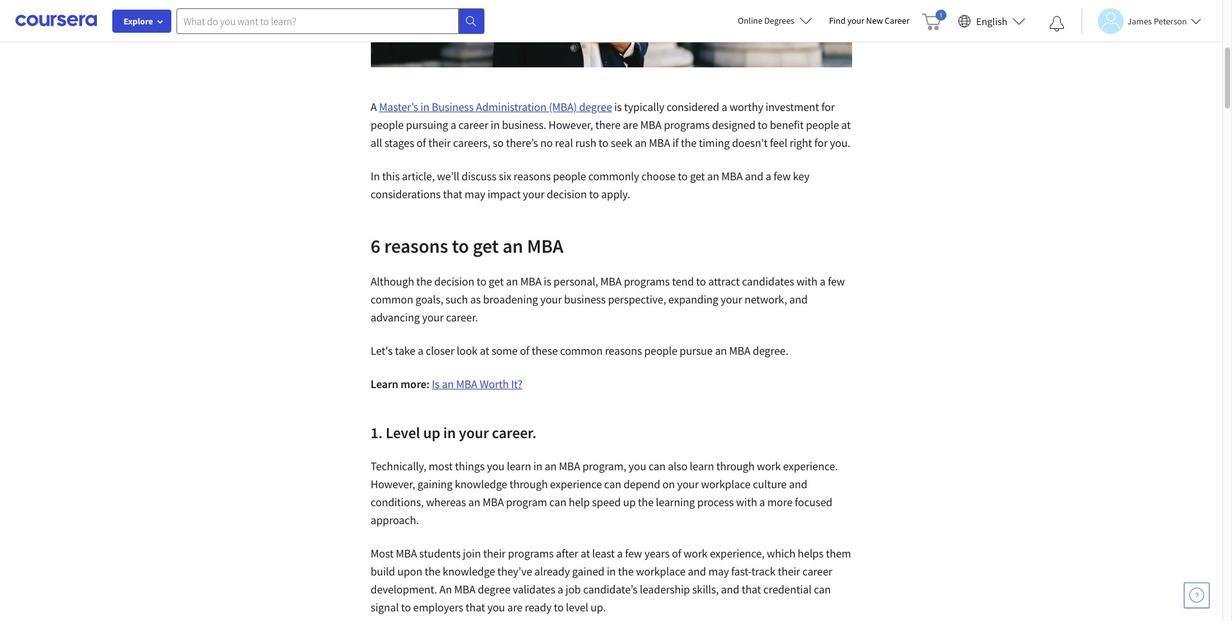 Task type: describe. For each thing, give the bounding box(es) containing it.
it?
[[511, 377, 522, 391]]

work inside most mba students join their programs after at least a few years of work experience, which helps them build upon the knowledge they've already gained in the workplace and may fast-track their career development. an mba degree validates a job candidate's leadership skills, and that credential can signal to employers that you are ready to level up.
[[684, 546, 708, 561]]

1 horizontal spatial common
[[560, 343, 603, 358]]

network,
[[744, 292, 787, 307]]

0 vertical spatial through
[[716, 459, 755, 474]]

2 learn from the left
[[690, 459, 714, 474]]

real
[[555, 135, 573, 150]]

1 learn from the left
[[507, 459, 531, 474]]

six
[[499, 169, 511, 184]]

development.
[[371, 582, 437, 597]]

to right rush
[[599, 135, 608, 150]]

their inside is typically considered a worthy investment for people pursuing a career in business. however, there are mba programs designed to benefit people at all stages of their careers, so there's no real rush to seek an mba if the timing doesn't feel right for you.
[[428, 135, 451, 150]]

mba inside in this article, we'll discuss six reasons people commonly choose to get an mba and a few key considerations that may impact your decision to apply.
[[721, 169, 743, 184]]

in up pursuing
[[420, 99, 429, 114]]

discuss
[[462, 169, 496, 184]]

stages
[[384, 135, 414, 150]]

1 horizontal spatial career.
[[492, 423, 536, 443]]

to left apply.
[[589, 187, 599, 201]]

level
[[386, 423, 420, 443]]

online degrees
[[738, 15, 794, 26]]

find
[[829, 15, 846, 26]]

mba right the an
[[454, 582, 475, 597]]

show notifications image
[[1049, 16, 1065, 31]]

workplace inside technically, most things you learn in an mba program, you can also learn through work experience. however, gaining knowledge through experience can depend on your workplace culture and conditions, whereas an mba program can help speed up the learning process with a more focused approach.
[[701, 477, 751, 492]]

can inside most mba students join their programs after at least a few years of work experience, which helps them build upon the knowledge they've already gained in the workplace and may fast-track their career development. an mba degree validates a job candidate's leadership skills, and that credential can signal to employers that you are ready to level up.
[[814, 582, 831, 597]]

your down the personal,
[[540, 292, 562, 307]]

to up doesn't
[[758, 117, 768, 132]]

you up depend
[[629, 459, 646, 474]]

personal,
[[553, 274, 598, 289]]

common inside 'although the decision to get an mba is personal, mba programs tend to attract candidates with a few common goals, such as broadening your business perspective, expanding your network, and advancing your career.'
[[371, 292, 413, 307]]

may inside most mba students join their programs after at least a few years of work experience, which helps them build upon the knowledge they've already gained in the workplace and may fast-track their career development. an mba degree validates a job candidate's leadership skills, and that credential can signal to employers that you are ready to level up.
[[708, 564, 729, 579]]

and inside in this article, we'll discuss six reasons people commonly choose to get an mba and a few key considerations that may impact your decision to apply.
[[745, 169, 763, 184]]

master's
[[379, 99, 418, 114]]

such
[[446, 292, 468, 307]]

people inside in this article, we'll discuss six reasons people commonly choose to get an mba and a few key considerations that may impact your decision to apply.
[[553, 169, 586, 184]]

(mba)
[[549, 99, 577, 114]]

students
[[419, 546, 461, 561]]

career inside most mba students join their programs after at least a few years of work experience, which helps them build upon the knowledge they've already gained in the workplace and may fast-track their career development. an mba degree validates a job candidate's leadership skills, and that credential can signal to employers that you are ready to level up.
[[802, 564, 832, 579]]

6 reasons to get an mba
[[371, 234, 563, 258]]

1 horizontal spatial degree
[[579, 99, 612, 114]]

whereas
[[426, 495, 466, 509]]

on
[[662, 477, 675, 492]]

tend
[[672, 274, 694, 289]]

careers,
[[453, 135, 490, 150]]

shopping cart: 1 item image
[[922, 10, 947, 30]]

worth
[[480, 377, 509, 391]]

impact
[[487, 187, 521, 201]]

timing
[[699, 135, 730, 150]]

some
[[491, 343, 518, 358]]

1 horizontal spatial that
[[466, 600, 485, 615]]

1. level up in your career.
[[371, 423, 536, 443]]

get inside 'although the decision to get an mba is personal, mba programs tend to attract candidates with a few common goals, such as broadening your business perspective, expanding your network, and advancing your career.'
[[489, 274, 504, 289]]

an right the whereas
[[468, 495, 480, 509]]

an inside in this article, we'll discuss six reasons people commonly choose to get an mba and a few key considerations that may impact your decision to apply.
[[707, 169, 719, 184]]

english
[[976, 14, 1007, 27]]

What do you want to learn? text field
[[176, 8, 459, 34]]

is inside 'although the decision to get an mba is personal, mba programs tend to attract candidates with a few common goals, such as broadening your business perspective, expanding your network, and advancing your career.'
[[544, 274, 551, 289]]

choose
[[641, 169, 676, 184]]

gaining
[[417, 477, 453, 492]]

1.
[[371, 423, 383, 443]]

helps
[[798, 546, 824, 561]]

is an mba worth it? link
[[432, 377, 522, 391]]

program
[[506, 495, 547, 509]]

[featured image] an mba student stands outside a columned building holding her mobile phone and looking at the camera. image
[[371, 0, 852, 67]]

you inside most mba students join their programs after at least a few years of work experience, which helps them build upon the knowledge they've already gained in the workplace and may fast-track their career development. an mba degree validates a job candidate's leadership skills, and that credential can signal to employers that you are ready to level up.
[[487, 600, 505, 615]]

career
[[885, 15, 909, 26]]

a
[[371, 99, 377, 114]]

at inside is typically considered a worthy investment for people pursuing a career in business. however, there are mba programs designed to benefit people at all stages of their careers, so there's no real rush to seek an mba if the timing doesn't feel right for you.
[[841, 117, 851, 132]]

key
[[793, 169, 809, 184]]

a master's in business administration (mba) degree
[[371, 99, 612, 114]]

an inside 'although the decision to get an mba is personal, mba programs tend to attract candidates with a few common goals, such as broadening your business perspective, expanding your network, and advancing your career.'
[[506, 274, 518, 289]]

career. inside 'although the decision to get an mba is personal, mba programs tend to attract candidates with a few common goals, such as broadening your business perspective, expanding your network, and advancing your career.'
[[446, 310, 478, 325]]

you right things
[[487, 459, 505, 474]]

new
[[866, 15, 883, 26]]

attract
[[708, 274, 740, 289]]

few inside 'although the decision to get an mba is personal, mba programs tend to attract candidates with a few common goals, such as broadening your business perspective, expanding your network, and advancing your career.'
[[828, 274, 845, 289]]

of inside is typically considered a worthy investment for people pursuing a career in business. however, there are mba programs designed to benefit people at all stages of their careers, so there's no real rush to seek an mba if the timing doesn't feel right for you.
[[417, 135, 426, 150]]

so
[[493, 135, 504, 150]]

feel
[[770, 135, 787, 150]]

up inside technically, most things you learn in an mba program, you can also learn through work experience. however, gaining knowledge through experience can depend on your workplace culture and conditions, whereas an mba program can help speed up the learning process with a more focused approach.
[[623, 495, 636, 509]]

an right the is
[[442, 377, 454, 391]]

can up speed
[[604, 477, 621, 492]]

there's
[[506, 135, 538, 150]]

business
[[432, 99, 474, 114]]

to up as
[[477, 274, 486, 289]]

expanding
[[668, 292, 718, 307]]

english button
[[953, 0, 1031, 42]]

they've
[[497, 564, 532, 579]]

skills,
[[692, 582, 719, 597]]

decision inside in this article, we'll discuss six reasons people commonly choose to get an mba and a few key considerations that may impact your decision to apply.
[[547, 187, 587, 201]]

online
[[738, 15, 762, 26]]

although the decision to get an mba is personal, mba programs tend to attract candidates with a few common goals, such as broadening your business perspective, expanding your network, and advancing your career.
[[371, 274, 845, 325]]

0 horizontal spatial up
[[423, 423, 440, 443]]

upon
[[397, 564, 422, 579]]

gained
[[572, 564, 604, 579]]

we'll
[[437, 169, 459, 184]]

look
[[457, 343, 478, 358]]

which
[[767, 546, 795, 561]]

coursera image
[[15, 10, 97, 31]]

james peterson
[[1127, 15, 1187, 27]]

a right take
[[418, 343, 423, 358]]

knowledge inside technically, most things you learn in an mba program, you can also learn through work experience. however, gaining knowledge through experience can depend on your workplace culture and conditions, whereas an mba program can help speed up the learning process with a more focused approach.
[[455, 477, 507, 492]]

benefit
[[770, 117, 804, 132]]

goals,
[[415, 292, 443, 307]]

your down 'goals,'
[[422, 310, 444, 325]]

explore button
[[112, 10, 171, 33]]

and inside technically, most things you learn in an mba program, you can also learn through work experience. however, gaining knowledge through experience can depend on your workplace culture and conditions, whereas an mba program can help speed up the learning process with a more focused approach.
[[789, 477, 807, 492]]

a up the designed
[[722, 99, 727, 114]]

mba up upon
[[396, 546, 417, 561]]

mba left worth
[[456, 377, 477, 391]]

0 horizontal spatial reasons
[[384, 234, 448, 258]]

mba left program
[[482, 495, 504, 509]]

get inside in this article, we'll discuss six reasons people commonly choose to get an mba and a few key considerations that may impact your decision to apply.
[[690, 169, 705, 184]]

mba left 'degree.'
[[729, 343, 750, 358]]

validates
[[513, 582, 555, 597]]

your up things
[[459, 423, 489, 443]]

speed
[[592, 495, 621, 509]]

may inside in this article, we'll discuss six reasons people commonly choose to get an mba and a few key considerations that may impact your decision to apply.
[[465, 187, 485, 201]]

mba up broadening
[[520, 274, 541, 289]]

article,
[[402, 169, 435, 184]]

you.
[[830, 135, 850, 150]]

ready
[[525, 600, 551, 615]]

doesn't
[[732, 135, 768, 150]]

and down fast- on the bottom of page
[[721, 582, 739, 597]]

a down business
[[450, 117, 456, 132]]

if
[[672, 135, 679, 150]]

the inside technically, most things you learn in an mba program, you can also learn through work experience. however, gaining knowledge through experience can depend on your workplace culture and conditions, whereas an mba program can help speed up the learning process with a more focused approach.
[[638, 495, 654, 509]]

2 horizontal spatial their
[[778, 564, 800, 579]]

these
[[532, 343, 558, 358]]

programs inside 'although the decision to get an mba is personal, mba programs tend to attract candidates with a few common goals, such as broadening your business perspective, expanding your network, and advancing your career.'
[[624, 274, 670, 289]]

0 vertical spatial for
[[821, 99, 835, 114]]

to down "development."
[[401, 600, 411, 615]]

as
[[470, 292, 481, 307]]

closer
[[426, 343, 454, 358]]

program,
[[582, 459, 626, 474]]

however, inside technically, most things you learn in an mba program, you can also learn through work experience. however, gaining knowledge through experience can depend on your workplace culture and conditions, whereas an mba program can help speed up the learning process with a more focused approach.
[[371, 477, 415, 492]]

with inside technically, most things you learn in an mba program, you can also learn through work experience. however, gaining knowledge through experience can depend on your workplace culture and conditions, whereas an mba program can help speed up the learning process with a more focused approach.
[[736, 495, 757, 509]]

can left help
[[549, 495, 566, 509]]

a right least
[[617, 546, 623, 561]]

to left "level" at the left of page
[[554, 600, 564, 615]]

are inside is typically considered a worthy investment for people pursuing a career in business. however, there are mba programs designed to benefit people at all stages of their careers, so there's no real rush to seek an mba if the timing doesn't feel right for you.
[[623, 117, 638, 132]]

1 vertical spatial at
[[480, 343, 489, 358]]

let's take a closer look at some of these common reasons people pursue an mba degree.
[[371, 343, 788, 358]]

least
[[592, 546, 615, 561]]



Task type: vqa. For each thing, say whether or not it's contained in the screenshot.
paced within IBM Data Science No prerequisites • Self-paced
no



Task type: locate. For each thing, give the bounding box(es) containing it.
your right find on the top
[[847, 15, 864, 26]]

1 horizontal spatial their
[[483, 546, 506, 561]]

their up credential
[[778, 564, 800, 579]]

workplace up process
[[701, 477, 751, 492]]

2 horizontal spatial at
[[841, 117, 851, 132]]

1 horizontal spatial are
[[623, 117, 638, 132]]

to up such
[[452, 234, 469, 258]]

2 vertical spatial few
[[625, 546, 642, 561]]

work
[[757, 459, 781, 474], [684, 546, 708, 561]]

1 horizontal spatial reasons
[[514, 169, 551, 184]]

0 horizontal spatial work
[[684, 546, 708, 561]]

in inside most mba students join their programs after at least a few years of work experience, which helps them build upon the knowledge they've already gained in the workplace and may fast-track their career development. an mba degree validates a job candidate's leadership skills, and that credential can signal to employers that you are ready to level up.
[[607, 564, 616, 579]]

0 vertical spatial work
[[757, 459, 781, 474]]

0 vertical spatial up
[[423, 423, 440, 443]]

your down attract on the top right of page
[[721, 292, 742, 307]]

1 horizontal spatial decision
[[547, 187, 587, 201]]

master's in business administration (mba) degree link
[[379, 99, 612, 114]]

0 horizontal spatial may
[[465, 187, 485, 201]]

in
[[371, 169, 380, 184]]

through up program
[[509, 477, 548, 492]]

decision left apply.
[[547, 187, 587, 201]]

an down 'impact'
[[503, 234, 523, 258]]

1 vertical spatial are
[[507, 600, 522, 615]]

2 vertical spatial that
[[466, 600, 485, 615]]

to right "choose"
[[678, 169, 688, 184]]

1 vertical spatial with
[[736, 495, 757, 509]]

with right candidates
[[796, 274, 817, 289]]

however, up real
[[548, 117, 593, 132]]

0 horizontal spatial that
[[443, 187, 462, 201]]

0 horizontal spatial of
[[417, 135, 426, 150]]

a inside in this article, we'll discuss six reasons people commonly choose to get an mba and a few key considerations that may impact your decision to apply.
[[766, 169, 771, 184]]

2 vertical spatial get
[[489, 274, 504, 289]]

0 vertical spatial of
[[417, 135, 426, 150]]

degree.
[[753, 343, 788, 358]]

0 vertical spatial knowledge
[[455, 477, 507, 492]]

to
[[758, 117, 768, 132], [599, 135, 608, 150], [678, 169, 688, 184], [589, 187, 599, 201], [452, 234, 469, 258], [477, 274, 486, 289], [696, 274, 706, 289], [401, 600, 411, 615], [554, 600, 564, 615]]

1 horizontal spatial learn
[[690, 459, 714, 474]]

few inside most mba students join their programs after at least a few years of work experience, which helps them build upon the knowledge they've already gained in the workplace and may fast-track their career development. an mba degree validates a job candidate's leadership skills, and that credential can signal to employers that you are ready to level up.
[[625, 546, 642, 561]]

of right years
[[672, 546, 681, 561]]

0 horizontal spatial career.
[[446, 310, 478, 325]]

pursue
[[680, 343, 713, 358]]

1 vertical spatial that
[[742, 582, 761, 597]]

that
[[443, 187, 462, 201], [742, 582, 761, 597], [466, 600, 485, 615]]

0 vertical spatial decision
[[547, 187, 587, 201]]

mba left if
[[649, 135, 670, 150]]

0 horizontal spatial decision
[[434, 274, 474, 289]]

0 vertical spatial degree
[[579, 99, 612, 114]]

learn
[[507, 459, 531, 474], [690, 459, 714, 474]]

knowledge inside most mba students join their programs after at least a few years of work experience, which helps them build upon the knowledge they've already gained in the workplace and may fast-track their career development. an mba degree validates a job candidate's leadership skills, and that credential can signal to employers that you are ready to level up.
[[443, 564, 495, 579]]

track
[[751, 564, 775, 579]]

mba down typically
[[640, 117, 662, 132]]

up down depend
[[623, 495, 636, 509]]

your right on on the bottom of the page
[[677, 477, 699, 492]]

1 vertical spatial programs
[[624, 274, 670, 289]]

a left more at right
[[759, 495, 765, 509]]

2 horizontal spatial of
[[672, 546, 681, 561]]

leadership
[[640, 582, 690, 597]]

career. down it?
[[492, 423, 536, 443]]

conditions,
[[371, 495, 424, 509]]

degree
[[579, 99, 612, 114], [478, 582, 510, 597]]

programs up perspective,
[[624, 274, 670, 289]]

career inside is typically considered a worthy investment for people pursuing a career in business. however, there are mba programs designed to benefit people at all stages of their careers, so there's no real rush to seek an mba if the timing doesn't feel right for you.
[[458, 117, 488, 132]]

the right if
[[681, 135, 697, 150]]

there
[[595, 117, 621, 132]]

is up there
[[614, 99, 622, 114]]

of
[[417, 135, 426, 150], [520, 343, 529, 358], [672, 546, 681, 561]]

2 vertical spatial of
[[672, 546, 681, 561]]

reasons inside in this article, we'll discuss six reasons people commonly choose to get an mba and a few key considerations that may impact your decision to apply.
[[514, 169, 551, 184]]

2 vertical spatial their
[[778, 564, 800, 579]]

administration
[[476, 99, 547, 114]]

reasons down perspective,
[[605, 343, 642, 358]]

apply.
[[601, 187, 630, 201]]

mba up the personal,
[[527, 234, 563, 258]]

1 vertical spatial however,
[[371, 477, 415, 492]]

through up culture
[[716, 459, 755, 474]]

decision inside 'although the decision to get an mba is personal, mba programs tend to attract candidates with a few common goals, such as broadening your business perspective, expanding your network, and advancing your career.'
[[434, 274, 474, 289]]

2 vertical spatial programs
[[508, 546, 554, 561]]

programs inside is typically considered a worthy investment for people pursuing a career in business. however, there are mba programs designed to benefit people at all stages of their careers, so there's no real rush to seek an mba if the timing doesn't feel right for you.
[[664, 117, 710, 132]]

the up 'goals,'
[[416, 274, 432, 289]]

in up candidate's
[[607, 564, 616, 579]]

work up skills, at the bottom right
[[684, 546, 708, 561]]

people up you.
[[806, 117, 839, 132]]

the down the students
[[425, 564, 440, 579]]

0 vertical spatial however,
[[548, 117, 593, 132]]

are
[[623, 117, 638, 132], [507, 600, 522, 615]]

0 vertical spatial that
[[443, 187, 462, 201]]

0 horizontal spatial with
[[736, 495, 757, 509]]

an down timing
[[707, 169, 719, 184]]

let's
[[371, 343, 393, 358]]

0 vertical spatial career.
[[446, 310, 478, 325]]

an inside is typically considered a worthy investment for people pursuing a career in business. however, there are mba programs designed to benefit people at all stages of their careers, so there's no real rush to seek an mba if the timing doesn't feel right for you.
[[635, 135, 647, 150]]

employers
[[413, 600, 463, 615]]

learn more: is an mba worth it?
[[371, 377, 522, 391]]

years
[[644, 546, 670, 561]]

are inside most mba students join their programs after at least a few years of work experience, which helps them build upon the knowledge they've already gained in the workplace and may fast-track their career development. an mba degree validates a job candidate's leadership skills, and that credential can signal to employers that you are ready to level up.
[[507, 600, 522, 615]]

2 horizontal spatial that
[[742, 582, 761, 597]]

an up broadening
[[506, 274, 518, 289]]

is left the personal,
[[544, 274, 551, 289]]

that down we'll
[[443, 187, 462, 201]]

find your new career link
[[823, 13, 916, 29]]

knowledge down 'join'
[[443, 564, 495, 579]]

the up candidate's
[[618, 564, 634, 579]]

for left you.
[[814, 135, 828, 150]]

0 horizontal spatial at
[[480, 343, 489, 358]]

1 vertical spatial degree
[[478, 582, 510, 597]]

your right 'impact'
[[523, 187, 545, 201]]

to right tend
[[696, 274, 706, 289]]

reasons
[[514, 169, 551, 184], [384, 234, 448, 258], [605, 343, 642, 358]]

career down helps
[[802, 564, 832, 579]]

culture
[[753, 477, 787, 492]]

perspective,
[[608, 292, 666, 307]]

1 vertical spatial career.
[[492, 423, 536, 443]]

programs inside most mba students join their programs after at least a few years of work experience, which helps them build upon the knowledge they've already gained in the workplace and may fast-track their career development. an mba degree validates a job candidate's leadership skills, and that credential can signal to employers that you are ready to level up.
[[508, 546, 554, 561]]

considered
[[666, 99, 719, 114]]

are left the ready
[[507, 600, 522, 615]]

their down pursuing
[[428, 135, 451, 150]]

a left key
[[766, 169, 771, 184]]

more:
[[401, 377, 430, 391]]

most
[[371, 546, 393, 561]]

career.
[[446, 310, 478, 325], [492, 423, 536, 443]]

1 vertical spatial reasons
[[384, 234, 448, 258]]

mba up experience
[[559, 459, 580, 474]]

right
[[789, 135, 812, 150]]

in up most
[[443, 423, 456, 443]]

considerations
[[371, 187, 441, 201]]

and up skills, at the bottom right
[[688, 564, 706, 579]]

most
[[429, 459, 453, 474]]

6
[[371, 234, 380, 258]]

people left pursue
[[644, 343, 677, 358]]

programs down considered
[[664, 117, 710, 132]]

0 vertical spatial at
[[841, 117, 851, 132]]

commonly
[[588, 169, 639, 184]]

up.
[[591, 600, 606, 615]]

level
[[566, 600, 588, 615]]

this
[[382, 169, 400, 184]]

2 vertical spatial reasons
[[605, 343, 642, 358]]

in inside technically, most things you learn in an mba program, you can also learn through work experience. however, gaining knowledge through experience can depend on your workplace culture and conditions, whereas an mba program can help speed up the learning process with a more focused approach.
[[533, 459, 542, 474]]

an up experience
[[545, 459, 557, 474]]

1 vertical spatial work
[[684, 546, 708, 561]]

people up all
[[371, 117, 404, 132]]

of inside most mba students join their programs after at least a few years of work experience, which helps them build upon the knowledge they've already gained in the workplace and may fast-track their career development. an mba degree validates a job candidate's leadership skills, and that credential can signal to employers that you are ready to level up.
[[672, 546, 681, 561]]

0 horizontal spatial common
[[371, 292, 413, 307]]

may down discuss
[[465, 187, 485, 201]]

at right after
[[580, 546, 590, 561]]

up
[[423, 423, 440, 443], [623, 495, 636, 509]]

in this article, we'll discuss six reasons people commonly choose to get an mba and a few key considerations that may impact your decision to apply.
[[371, 169, 809, 201]]

your inside in this article, we'll discuss six reasons people commonly choose to get an mba and a few key considerations that may impact your decision to apply.
[[523, 187, 545, 201]]

mba up perspective,
[[600, 274, 622, 289]]

after
[[556, 546, 578, 561]]

reasons right six
[[514, 169, 551, 184]]

work inside technically, most things you learn in an mba program, you can also learn through work experience. however, gaining knowledge through experience can depend on your workplace culture and conditions, whereas an mba program can help speed up the learning process with a more focused approach.
[[757, 459, 781, 474]]

join
[[463, 546, 481, 561]]

in inside is typically considered a worthy investment for people pursuing a career in business. however, there are mba programs designed to benefit people at all stages of their careers, so there's no real rush to seek an mba if the timing doesn't feel right for you.
[[491, 117, 500, 132]]

an
[[439, 582, 452, 597]]

focused
[[795, 495, 832, 509]]

at right look
[[480, 343, 489, 358]]

can left also
[[648, 459, 666, 474]]

0 horizontal spatial through
[[509, 477, 548, 492]]

is
[[432, 377, 440, 391]]

an right pursue
[[715, 343, 727, 358]]

1 vertical spatial decision
[[434, 274, 474, 289]]

1 vertical spatial may
[[708, 564, 729, 579]]

1 horizontal spatial may
[[708, 564, 729, 579]]

pursuing
[[406, 117, 448, 132]]

in up program
[[533, 459, 542, 474]]

however, inside is typically considered a worthy investment for people pursuing a career in business. however, there are mba programs designed to benefit people at all stages of their careers, so there's no real rush to seek an mba if the timing doesn't feel right for you.
[[548, 117, 593, 132]]

broadening
[[483, 292, 538, 307]]

seek
[[611, 135, 632, 150]]

get up broadening
[[489, 274, 504, 289]]

None search field
[[176, 8, 484, 34]]

business.
[[502, 117, 546, 132]]

and right network,
[[789, 292, 808, 307]]

workplace inside most mba students join their programs after at least a few years of work experience, which helps them build upon the knowledge they've already gained in the workplace and may fast-track their career development. an mba degree validates a job candidate's leadership skills, and that credential can signal to employers that you are ready to level up.
[[636, 564, 685, 579]]

experience.
[[783, 459, 838, 474]]

1 vertical spatial career
[[802, 564, 832, 579]]

your inside technically, most things you learn in an mba program, you can also learn through work experience. however, gaining knowledge through experience can depend on your workplace culture and conditions, whereas an mba program can help speed up the learning process with a more focused approach.
[[677, 477, 699, 492]]

0 vertical spatial are
[[623, 117, 638, 132]]

credential
[[763, 582, 812, 597]]

are up seek
[[623, 117, 638, 132]]

0 horizontal spatial career
[[458, 117, 488, 132]]

1 horizontal spatial career
[[802, 564, 832, 579]]

for right the investment
[[821, 99, 835, 114]]

1 vertical spatial few
[[828, 274, 845, 289]]

2 horizontal spatial reasons
[[605, 343, 642, 358]]

0 horizontal spatial their
[[428, 135, 451, 150]]

0 vertical spatial is
[[614, 99, 622, 114]]

1 horizontal spatial at
[[580, 546, 590, 561]]

0 horizontal spatial is
[[544, 274, 551, 289]]

2 vertical spatial at
[[580, 546, 590, 561]]

and
[[745, 169, 763, 184], [789, 292, 808, 307], [789, 477, 807, 492], [688, 564, 706, 579], [721, 582, 739, 597]]

0 vertical spatial few
[[774, 169, 791, 184]]

career. down such
[[446, 310, 478, 325]]

however,
[[548, 117, 593, 132], [371, 477, 415, 492]]

1 vertical spatial of
[[520, 343, 529, 358]]

0 horizontal spatial however,
[[371, 477, 415, 492]]

1 vertical spatial get
[[473, 234, 499, 258]]

1 vertical spatial through
[[509, 477, 548, 492]]

1 horizontal spatial work
[[757, 459, 781, 474]]

a left job
[[558, 582, 563, 597]]

career up careers,
[[458, 117, 488, 132]]

an
[[635, 135, 647, 150], [707, 169, 719, 184], [503, 234, 523, 258], [506, 274, 518, 289], [715, 343, 727, 358], [442, 377, 454, 391], [545, 459, 557, 474], [468, 495, 480, 509]]

0 horizontal spatial degree
[[478, 582, 510, 597]]

1 horizontal spatial of
[[520, 343, 529, 358]]

1 vertical spatial their
[[483, 546, 506, 561]]

1 vertical spatial knowledge
[[443, 564, 495, 579]]

0 vertical spatial workplace
[[701, 477, 751, 492]]

them
[[826, 546, 851, 561]]

that right employers
[[466, 600, 485, 615]]

in down master's in business administration (mba) degree link
[[491, 117, 500, 132]]

degree down the they've
[[478, 582, 510, 597]]

their right 'join'
[[483, 546, 506, 561]]

is inside is typically considered a worthy investment for people pursuing a career in business. however, there are mba programs designed to benefit people at all stages of their careers, so there's no real rush to seek an mba if the timing doesn't feel right for you.
[[614, 99, 622, 114]]

0 horizontal spatial workplace
[[636, 564, 685, 579]]

1 horizontal spatial however,
[[548, 117, 593, 132]]

the inside is typically considered a worthy investment for people pursuing a career in business. however, there are mba programs designed to benefit people at all stages of their careers, so there's no real rush to seek an mba if the timing doesn't feel right for you.
[[681, 135, 697, 150]]

peterson
[[1154, 15, 1187, 27]]

1 vertical spatial workplace
[[636, 564, 685, 579]]

few inside in this article, we'll discuss six reasons people commonly choose to get an mba and a few key considerations that may impact your decision to apply.
[[774, 169, 791, 184]]

online degrees button
[[727, 6, 823, 35]]

at inside most mba students join their programs after at least a few years of work experience, which helps them build upon the knowledge they've already gained in the workplace and may fast-track their career development. an mba degree validates a job candidate's leadership skills, and that credential can signal to employers that you are ready to level up.
[[580, 546, 590, 561]]

0 vertical spatial with
[[796, 274, 817, 289]]

more
[[767, 495, 793, 509]]

0 horizontal spatial are
[[507, 600, 522, 615]]

2 horizontal spatial few
[[828, 274, 845, 289]]

a inside 'although the decision to get an mba is personal, mba programs tend to attract candidates with a few common goals, such as broadening your business perspective, expanding your network, and advancing your career.'
[[820, 274, 825, 289]]

1 vertical spatial is
[[544, 274, 551, 289]]

depend
[[624, 477, 660, 492]]

that inside in this article, we'll discuss six reasons people commonly choose to get an mba and a few key considerations that may impact your decision to apply.
[[443, 187, 462, 201]]

james
[[1127, 15, 1152, 27]]

for
[[821, 99, 835, 114], [814, 135, 828, 150]]

learn up program
[[507, 459, 531, 474]]

0 horizontal spatial few
[[625, 546, 642, 561]]

help center image
[[1189, 588, 1204, 603]]

advancing
[[371, 310, 420, 325]]

can right credential
[[814, 582, 831, 597]]

0 vertical spatial reasons
[[514, 169, 551, 184]]

at up you.
[[841, 117, 851, 132]]

get down timing
[[690, 169, 705, 184]]

your
[[847, 15, 864, 26], [523, 187, 545, 201], [540, 292, 562, 307], [721, 292, 742, 307], [422, 310, 444, 325], [459, 423, 489, 443], [677, 477, 699, 492]]

0 vertical spatial their
[[428, 135, 451, 150]]

fast-
[[731, 564, 751, 579]]

and inside 'although the decision to get an mba is personal, mba programs tend to attract candidates with a few common goals, such as broadening your business perspective, expanding your network, and advancing your career.'
[[789, 292, 808, 307]]

learning
[[656, 495, 695, 509]]

the inside 'although the decision to get an mba is personal, mba programs tend to attract candidates with a few common goals, such as broadening your business perspective, expanding your network, and advancing your career.'
[[416, 274, 432, 289]]

may up skills, at the bottom right
[[708, 564, 729, 579]]

1 horizontal spatial with
[[796, 274, 817, 289]]

may
[[465, 187, 485, 201], [708, 564, 729, 579]]

0 horizontal spatial learn
[[507, 459, 531, 474]]

and down experience.
[[789, 477, 807, 492]]

is typically considered a worthy investment for people pursuing a career in business. however, there are mba programs designed to benefit people at all stages of their careers, so there's no real rush to seek an mba if the timing doesn't feel right for you.
[[371, 99, 851, 150]]

experience
[[550, 477, 602, 492]]

1 vertical spatial for
[[814, 135, 828, 150]]

0 vertical spatial career
[[458, 117, 488, 132]]

typically
[[624, 99, 664, 114]]

their
[[428, 135, 451, 150], [483, 546, 506, 561], [778, 564, 800, 579]]

knowledge down things
[[455, 477, 507, 492]]

with inside 'although the decision to get an mba is personal, mba programs tend to attract candidates with a few common goals, such as broadening your business perspective, expanding your network, and advancing your career.'
[[796, 274, 817, 289]]

at
[[841, 117, 851, 132], [480, 343, 489, 358], [580, 546, 590, 561]]

however, up 'conditions,'
[[371, 477, 415, 492]]

that down fast- on the bottom of page
[[742, 582, 761, 597]]

take
[[395, 343, 415, 358]]

workplace down years
[[636, 564, 685, 579]]

1 horizontal spatial is
[[614, 99, 622, 114]]

0 vertical spatial may
[[465, 187, 485, 201]]

a right candidates
[[820, 274, 825, 289]]

can
[[648, 459, 666, 474], [604, 477, 621, 492], [549, 495, 566, 509], [814, 582, 831, 597]]

0 vertical spatial get
[[690, 169, 705, 184]]

degree inside most mba students join their programs after at least a few years of work experience, which helps them build upon the knowledge they've already gained in the workplace and may fast-track their career development. an mba degree validates a job candidate's leadership skills, and that credential can signal to employers that you are ready to level up.
[[478, 582, 510, 597]]

1 horizontal spatial through
[[716, 459, 755, 474]]

1 horizontal spatial workplace
[[701, 477, 751, 492]]

0 vertical spatial programs
[[664, 117, 710, 132]]

technically, most things you learn in an mba program, you can also learn through work experience. however, gaining knowledge through experience can depend on your workplace culture and conditions, whereas an mba program can help speed up the learning process with a more focused approach.
[[371, 459, 838, 527]]

a inside technically, most things you learn in an mba program, you can also learn through work experience. however, gaining knowledge through experience can depend on your workplace culture and conditions, whereas an mba program can help speed up the learning process with a more focused approach.
[[759, 495, 765, 509]]

investment
[[766, 99, 819, 114]]

1 vertical spatial common
[[560, 343, 603, 358]]

designed
[[712, 117, 755, 132]]

1 horizontal spatial up
[[623, 495, 636, 509]]

work up culture
[[757, 459, 781, 474]]

you down the they've
[[487, 600, 505, 615]]



